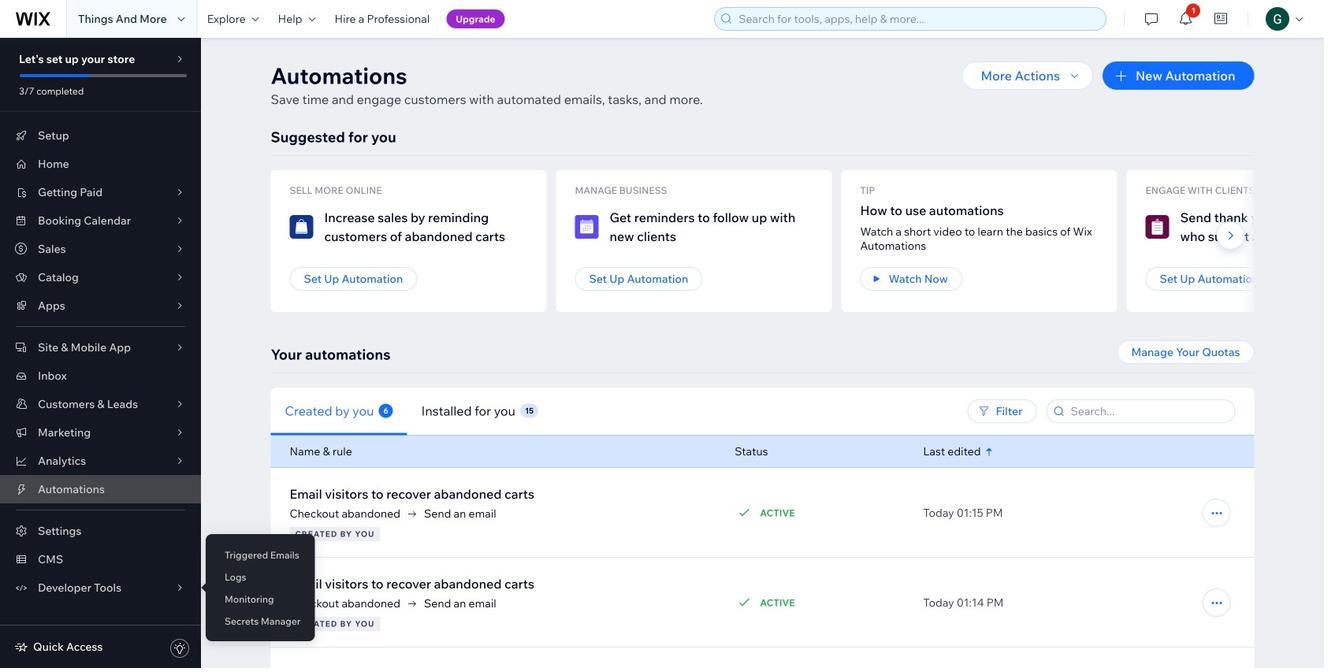 Task type: describe. For each thing, give the bounding box(es) containing it.
2 category image from the left
[[1146, 215, 1170, 239]]

category image
[[575, 215, 599, 239]]

sidebar element
[[0, 38, 201, 669]]

1 category image from the left
[[290, 215, 313, 239]]

Search for tools, apps, help & more... field
[[734, 8, 1102, 30]]



Task type: vqa. For each thing, say whether or not it's contained in the screenshot.
tab list
yes



Task type: locate. For each thing, give the bounding box(es) containing it.
Search... field
[[1066, 401, 1230, 423]]

list
[[271, 170, 1325, 312]]

0 horizontal spatial category image
[[290, 215, 313, 239]]

tab list
[[271, 388, 771, 436]]

category image
[[290, 215, 313, 239], [1146, 215, 1170, 239]]

1 horizontal spatial category image
[[1146, 215, 1170, 239]]



